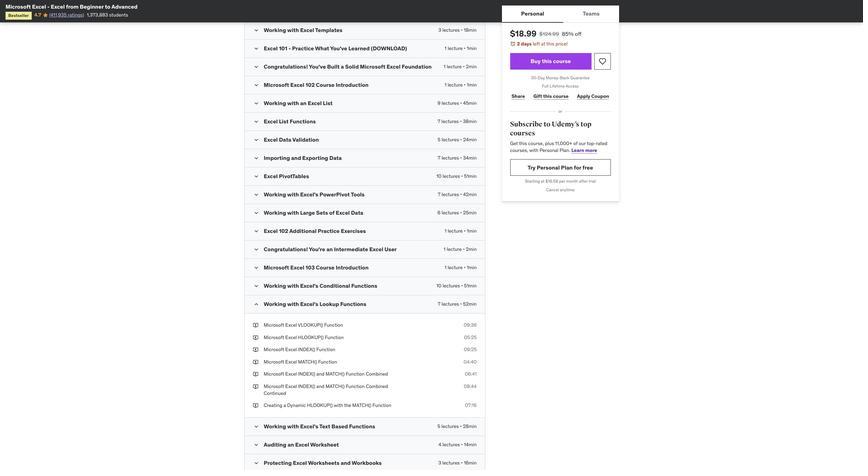 Task type: describe. For each thing, give the bounding box(es) containing it.
and for microsoft excel index() and match() function combined continued
[[317, 383, 325, 390]]

match() down microsoft excel index() function on the bottom of page
[[298, 359, 317, 365]]

importing and exporting data
[[264, 154, 342, 161]]

starting
[[526, 179, 540, 184]]

advanced
[[112, 3, 138, 10]]

with for working with excel's conditional functions
[[288, 282, 299, 289]]

creating a dynamic hlookup() with the match() function
[[264, 403, 392, 409]]

excel up microsoft excel match() function
[[286, 347, 297, 353]]

xsmall image for microsoft excel index() and match() function combined continued
[[253, 383, 258, 390]]

templates
[[316, 27, 343, 33]]

5 lectures • 24min
[[438, 137, 477, 143]]

small image for working with an excel list
[[253, 100, 260, 107]]

excel left 103
[[291, 264, 305, 271]]

excel left user
[[370, 246, 384, 253]]

working for working with an excel list
[[264, 100, 286, 107]]

lecture for microsoft excel 102 course introduction
[[448, 82, 463, 88]]

lectures for auditing an excel worksheet
[[443, 442, 460, 448]]

28min
[[463, 423, 477, 430]]

and up pivottables
[[291, 154, 301, 161]]

what
[[315, 45, 329, 52]]

small image for working with excel's conditional functions
[[253, 283, 260, 290]]

the
[[344, 403, 352, 409]]

$124.99
[[540, 30, 560, 37]]

1 for microsoft excel 103 course introduction
[[445, 265, 447, 271]]

buy this course
[[531, 58, 571, 64]]

large
[[300, 209, 315, 216]]

anytime
[[560, 187, 575, 193]]

3 for protecting excel worksheets and workbooks
[[439, 460, 442, 466]]

excel down importing
[[264, 173, 278, 180]]

34min
[[464, 155, 477, 161]]

learn more link
[[572, 147, 598, 153]]

our
[[579, 140, 586, 147]]

tools
[[351, 191, 365, 198]]

• for excel pivottables
[[462, 173, 463, 179]]

working for working with excel's conditional functions
[[264, 282, 286, 289]]

teams
[[583, 10, 600, 17]]

1,373,883 students
[[87, 12, 128, 18]]

10 for excel pivottables
[[437, 173, 442, 179]]

wishlist image
[[599, 57, 607, 65]]

lectures for excel data validation
[[442, 137, 459, 143]]

4 lectures • 14min
[[439, 442, 477, 448]]

• for working with an excel list
[[461, 100, 462, 106]]

small image for working with large sets of excel data
[[253, 210, 260, 217]]

small image for congratulations! you're an intermediate excel user
[[253, 246, 260, 253]]

1 for congratulations! you've built a solid microsoft excel foundation
[[444, 63, 446, 70]]

$16.58
[[546, 179, 559, 184]]

top
[[581, 120, 592, 129]]

microsoft excel index() function
[[264, 347, 336, 353]]

lectures for working with excel's powerpivot tools
[[442, 191, 459, 198]]

0 vertical spatial hlookup()
[[298, 334, 324, 341]]

powerpivot
[[320, 191, 350, 198]]

4.7
[[34, 12, 41, 18]]

combined for microsoft excel index() and match() function combined continued
[[366, 383, 388, 390]]

with left the
[[334, 403, 343, 409]]

• for excel data validation
[[461, 137, 462, 143]]

course for gift this course
[[554, 93, 569, 99]]

trial
[[589, 179, 596, 184]]

try personal plan for free link
[[511, 159, 611, 176]]

vlookup()
[[298, 322, 323, 328]]

excel data validation
[[264, 136, 319, 143]]

functions right lookup
[[341, 301, 367, 308]]

index() for microsoft excel index() and match() function combined continued
[[298, 383, 316, 390]]

alarm image
[[511, 41, 516, 47]]

this for get
[[520, 140, 528, 147]]

lecture for excel 102 additional practice exercises
[[448, 228, 463, 234]]

this down $124.99
[[547, 41, 555, 47]]

congratulations! for congratulations! you've built a solid microsoft excel foundation
[[264, 63, 308, 70]]

45min
[[464, 100, 477, 106]]

lectures for working with excel templates
[[443, 27, 460, 33]]

lectures for working with excel's text based functions
[[442, 423, 459, 430]]

1min for microsoft excel 102 course introduction
[[467, 82, 477, 88]]

18min
[[464, 27, 477, 33]]

working with an excel list
[[264, 100, 333, 107]]

small image for working with excel's powerpivot tools
[[253, 191, 260, 198]]

excel up the microsoft excel hlookup() function
[[286, 322, 297, 328]]

1 for microsoft excel 102 course introduction
[[445, 82, 447, 88]]

small image for microsoft excel 103 course introduction
[[253, 265, 260, 271]]

excel's for text
[[300, 423, 319, 430]]

excel pivottables
[[264, 173, 309, 180]]

subscribe
[[511, 120, 543, 129]]

day
[[538, 75, 545, 80]]

coupon
[[592, 93, 610, 99]]

auditing
[[264, 441, 287, 448]]

05:25
[[464, 334, 477, 341]]

bestseller
[[8, 13, 29, 18]]

get this course, plus 11,000+ of our top-rated courses, with personal plan.
[[511, 140, 608, 153]]

0 horizontal spatial data
[[279, 136, 292, 143]]

lifetime
[[550, 84, 565, 89]]

1 for congratulations! you're an intermediate excel user
[[444, 246, 446, 252]]

1min for excel 102 additional practice exercises
[[467, 228, 477, 234]]

• for excel list functions
[[460, 118, 462, 124]]

practice for exercises
[[318, 228, 340, 235]]

1 lecture • 1min for microsoft excel 102 course introduction
[[445, 82, 477, 88]]

match() right the
[[353, 403, 372, 409]]

• for importing and exporting data
[[461, 155, 462, 161]]

lectures for excel list functions
[[442, 118, 459, 124]]

personal inside get this course, plus 11,000+ of our top-rated courses, with personal plan.
[[540, 147, 559, 153]]

4
[[439, 442, 442, 448]]

working for working with excel's lookup functions
[[264, 301, 286, 308]]

working with excel's text based functions
[[264, 423, 376, 430]]

microsoft for microsoft excel vlookup() function
[[264, 322, 284, 328]]

get
[[511, 140, 518, 147]]

7 for excel list functions
[[438, 118, 441, 124]]

103
[[306, 264, 315, 271]]

additional
[[290, 228, 317, 235]]

combined for microsoft excel index() and match() function combined
[[366, 371, 388, 377]]

excel up 4.7
[[32, 3, 46, 10]]

2 days left at this price!
[[518, 41, 568, 47]]

access
[[566, 84, 579, 89]]

microsoft excel index() and match() function combined
[[264, 371, 388, 377]]

importing
[[264, 154, 290, 161]]

1 vertical spatial hlookup()
[[307, 403, 333, 409]]

conditional
[[320, 282, 350, 289]]

this for gift
[[544, 93, 552, 99]]

• for protecting excel worksheets and workbooks
[[461, 460, 463, 466]]

rated
[[597, 140, 608, 147]]

try personal plan for free
[[528, 164, 594, 171]]

excel list functions
[[264, 118, 316, 125]]

small image for working with excel's lookup functions
[[253, 301, 260, 308]]

days
[[521, 41, 532, 47]]

• for microsoft excel 102 course introduction
[[464, 82, 466, 88]]

you're
[[309, 246, 326, 253]]

xsmall image for microsoft excel hlookup() function
[[253, 334, 258, 341]]

working for working with large sets of excel data
[[264, 209, 286, 216]]

continued
[[264, 390, 286, 396]]

learn more
[[572, 147, 598, 153]]

microsoft for microsoft excel 102 course introduction
[[264, 81, 289, 88]]

index() for microsoft excel index() function
[[298, 347, 316, 353]]

students
[[109, 12, 128, 18]]

small image for excel pivottables
[[253, 173, 260, 180]]

based
[[332, 423, 348, 430]]

microsoft for microsoft excel index() function
[[264, 347, 284, 353]]

at inside "starting at $16.58 per month after trial cancel anytime"
[[541, 179, 545, 184]]

share button
[[511, 89, 527, 103]]

09:36
[[464, 322, 477, 328]]

with for working with excel's powerpivot tools
[[288, 191, 299, 198]]

excel inside microsoft excel index() and match() function combined continued
[[286, 383, 297, 390]]

microsoft excel - excel from beginner to advanced
[[6, 3, 138, 10]]

congratulations! you're an intermediate excel user
[[264, 246, 397, 253]]

xsmall image for microsoft excel match() function
[[253, 359, 258, 366]]

lectures for working with excel's conditional functions
[[443, 283, 460, 289]]

excel down microsoft excel 102 course introduction
[[308, 100, 322, 107]]

7 for importing and exporting data
[[438, 155, 441, 161]]

1min for excel 101 - practice what you've learned (download)
[[467, 45, 477, 51]]

microsoft excel match() function
[[264, 359, 337, 365]]

• for working with large sets of excel data
[[461, 210, 462, 216]]

lecture for congratulations! you've built a solid microsoft excel foundation
[[447, 63, 462, 70]]

small image for excel data validation
[[253, 137, 260, 143]]

functions right conditional
[[352, 282, 378, 289]]

0 vertical spatial a
[[341, 63, 344, 70]]

(411,935
[[49, 12, 67, 18]]

functions up validation
[[290, 118, 316, 125]]

microsoft for microsoft excel hlookup() function
[[264, 334, 284, 341]]

and for microsoft excel index() and match() function combined
[[317, 371, 325, 377]]

try
[[528, 164, 536, 171]]

price!
[[556, 41, 568, 47]]

workbooks
[[352, 460, 382, 467]]

congratulations! you've built a solid microsoft excel foundation
[[264, 63, 432, 70]]

working for working with excel templates
[[264, 27, 286, 33]]

7 lectures • 38min
[[438, 118, 477, 124]]

working for working with excel's text based functions
[[264, 423, 286, 430]]

small image for working with excel's text based functions
[[253, 423, 260, 430]]

personal inside try personal plan for free link
[[537, 164, 560, 171]]

course for 102
[[316, 81, 335, 88]]

microsoft excel 102 course introduction
[[264, 81, 369, 88]]

(download)
[[371, 45, 407, 52]]

and for protecting excel worksheets and workbooks
[[341, 460, 351, 467]]

beginner
[[80, 3, 104, 10]]

0 vertical spatial 102
[[306, 81, 315, 88]]

xsmall image for microsoft excel index() function
[[253, 347, 258, 353]]

with for working with an excel list
[[288, 100, 299, 107]]

1 vertical spatial 102
[[279, 228, 288, 235]]

excel left the worksheet
[[295, 441, 309, 448]]

text
[[320, 423, 331, 430]]

xsmall image for microsoft excel vlookup() function
[[253, 322, 258, 329]]

0 horizontal spatial of
[[330, 209, 335, 216]]

share
[[512, 93, 526, 99]]

gift this course link
[[532, 89, 571, 103]]



Task type: locate. For each thing, give the bounding box(es) containing it.
this right the gift
[[544, 93, 552, 99]]

- for practice
[[289, 45, 291, 52]]

to
[[105, 3, 110, 10], [544, 120, 551, 129]]

lectures left 16min
[[443, 460, 460, 466]]

congratulations! down additional
[[264, 246, 308, 253]]

course for 103
[[316, 264, 335, 271]]

4 7 from the top
[[438, 301, 441, 307]]

ratings)
[[68, 12, 84, 18]]

2
[[518, 41, 520, 47]]

working for working with excel's powerpivot tools
[[264, 191, 286, 198]]

with down course, at the top of the page
[[530, 147, 539, 153]]

match() up microsoft excel index() and match() function combined continued
[[326, 371, 345, 377]]

51min up 42min
[[465, 173, 477, 179]]

microsoft for microsoft excel index() and match() function combined continued
[[264, 383, 284, 390]]

congratulations!
[[264, 63, 308, 70], [264, 246, 308, 253]]

10 for working with excel's conditional functions
[[437, 283, 442, 289]]

0 vertical spatial course
[[316, 81, 335, 88]]

1 2min from the top
[[466, 63, 477, 70]]

2 course from the top
[[316, 264, 335, 271]]

2 horizontal spatial an
[[327, 246, 333, 253]]

learned
[[349, 45, 370, 52]]

1 working from the top
[[264, 27, 286, 33]]

0 horizontal spatial you've
[[309, 63, 326, 70]]

0 vertical spatial combined
[[366, 371, 388, 377]]

3 1 lecture • 1min from the top
[[445, 228, 477, 234]]

excel up working with an excel list
[[291, 81, 305, 88]]

1 vertical spatial 10
[[437, 283, 442, 289]]

0 horizontal spatial list
[[279, 118, 289, 125]]

9 small image from the top
[[253, 283, 260, 290]]

10 lectures • 51min for excel pivottables
[[437, 173, 477, 179]]

$18.99 $124.99 85% off
[[511, 28, 582, 39]]

5 lectures • 28min
[[438, 423, 477, 430]]

1 lecture • 1min for excel 101 - practice what you've learned (download)
[[445, 45, 477, 51]]

0 vertical spatial 51min
[[465, 173, 477, 179]]

25min
[[464, 210, 477, 216]]

1 vertical spatial -
[[289, 45, 291, 52]]

this inside get this course, plus 11,000+ of our top-rated courses, with personal plan.
[[520, 140, 528, 147]]

0 vertical spatial index()
[[298, 347, 316, 353]]

2 vertical spatial data
[[351, 209, 364, 216]]

0 vertical spatial data
[[279, 136, 292, 143]]

1 excel's from the top
[[300, 191, 319, 198]]

0 vertical spatial 10
[[437, 173, 442, 179]]

2 xsmall image from the top
[[253, 347, 258, 353]]

practice for what
[[292, 45, 314, 52]]

lectures up the 6 lectures • 25min
[[442, 191, 459, 198]]

course for buy this course
[[554, 58, 571, 64]]

- for excel
[[47, 3, 50, 10]]

course
[[554, 58, 571, 64], [554, 93, 569, 99]]

practice up congratulations! you're an intermediate excel user
[[318, 228, 340, 235]]

with left large
[[288, 209, 299, 216]]

course down 'lifetime'
[[554, 93, 569, 99]]

1 course from the top
[[316, 81, 335, 88]]

with inside get this course, plus 11,000+ of our top-rated courses, with personal plan.
[[530, 147, 539, 153]]

excel 102 additional practice exercises
[[264, 228, 366, 235]]

1 vertical spatial 10 lectures • 51min
[[437, 283, 477, 289]]

3 1min from the top
[[467, 228, 477, 234]]

this for buy
[[542, 58, 552, 64]]

0 horizontal spatial a
[[284, 403, 286, 409]]

1 1min from the top
[[467, 45, 477, 51]]

3 for working with excel templates
[[439, 27, 442, 33]]

2 3 from the top
[[439, 460, 442, 466]]

this right buy
[[542, 58, 552, 64]]

0 vertical spatial 3
[[439, 27, 442, 33]]

4 1min from the top
[[467, 265, 477, 271]]

0 horizontal spatial an
[[288, 441, 294, 448]]

learn
[[572, 147, 585, 153]]

lectures right 6
[[442, 210, 459, 216]]

and inside microsoft excel index() and match() function combined continued
[[317, 383, 325, 390]]

sets
[[316, 209, 328, 216]]

2 vertical spatial index()
[[298, 383, 316, 390]]

5 small image from the top
[[253, 191, 260, 198]]

an down microsoft excel 102 course introduction
[[300, 100, 307, 107]]

1 vertical spatial congratulations!
[[264, 246, 308, 253]]

1,373,883
[[87, 12, 108, 18]]

excel up (411,935
[[51, 3, 65, 10]]

1 lecture • 1min for excel 102 additional practice exercises
[[445, 228, 477, 234]]

3 working from the top
[[264, 191, 286, 198]]

from
[[66, 3, 79, 10]]

to inside subscribe to udemy's top courses
[[544, 120, 551, 129]]

51min up 52min
[[465, 283, 477, 289]]

1 vertical spatial data
[[330, 154, 342, 161]]

2 10 lectures • 51min from the top
[[437, 283, 477, 289]]

102 up working with an excel list
[[306, 81, 315, 88]]

protecting
[[264, 460, 292, 467]]

8 small image from the top
[[253, 265, 260, 271]]

1 horizontal spatial data
[[330, 154, 342, 161]]

1 horizontal spatial a
[[341, 63, 344, 70]]

0 horizontal spatial 102
[[279, 228, 288, 235]]

2 vertical spatial xsmall image
[[253, 383, 258, 390]]

apply
[[578, 93, 591, 99]]

to up 1,373,883 students
[[105, 3, 110, 10]]

this inside 'link'
[[544, 93, 552, 99]]

lecture for excel 101 - practice what you've learned (download)
[[448, 45, 463, 51]]

with for working with excel templates
[[288, 27, 299, 33]]

0 vertical spatial practice
[[292, 45, 314, 52]]

course inside button
[[554, 58, 571, 64]]

lectures right 4
[[443, 442, 460, 448]]

5
[[438, 137, 441, 143], [438, 423, 441, 430]]

guarantee
[[571, 75, 590, 80]]

•
[[461, 27, 463, 33], [464, 45, 466, 51], [463, 63, 465, 70], [464, 82, 466, 88], [461, 100, 462, 106], [460, 118, 462, 124], [461, 137, 462, 143], [461, 155, 462, 161], [462, 173, 463, 179], [461, 191, 462, 198], [461, 210, 462, 216], [464, 228, 466, 234], [463, 246, 465, 252], [464, 265, 466, 271], [462, 283, 463, 289], [461, 301, 462, 307], [460, 423, 462, 430], [462, 442, 463, 448], [461, 460, 463, 466]]

0 vertical spatial -
[[47, 3, 50, 10]]

4 xsmall image from the top
[[253, 403, 258, 409]]

7 for working with excel's powerpivot tools
[[438, 191, 441, 198]]

introduction for microsoft excel 103 course introduction
[[336, 264, 369, 271]]

top-
[[587, 140, 597, 147]]

foundation
[[402, 63, 432, 70]]

0 vertical spatial personal
[[522, 10, 545, 17]]

1 horizontal spatial 102
[[306, 81, 315, 88]]

1 10 lectures • 51min from the top
[[437, 173, 477, 179]]

0 vertical spatial of
[[574, 140, 578, 147]]

course down the built at the left
[[316, 81, 335, 88]]

an for you're
[[327, 246, 333, 253]]

index() for microsoft excel index() and match() function combined
[[298, 371, 316, 377]]

1 vertical spatial xsmall image
[[253, 347, 258, 353]]

1
[[445, 45, 447, 51], [444, 63, 446, 70], [445, 82, 447, 88], [445, 228, 447, 234], [444, 246, 446, 252], [445, 265, 447, 271]]

a right the built at the left
[[341, 63, 344, 70]]

7 up 6
[[438, 191, 441, 198]]

1min for microsoft excel 103 course introduction
[[467, 265, 477, 271]]

personal inside personal button
[[522, 10, 545, 17]]

1 3 from the top
[[439, 27, 442, 33]]

pivottables
[[279, 173, 309, 180]]

introduction down solid
[[336, 81, 369, 88]]

more
[[586, 147, 598, 153]]

3 left 18min
[[439, 27, 442, 33]]

1 1 lecture • 2min from the top
[[444, 63, 477, 70]]

small image for protecting excel worksheets and workbooks
[[253, 460, 260, 467]]

and down microsoft excel index() and match() function combined
[[317, 383, 325, 390]]

excel down microsoft excel match() function
[[286, 371, 297, 377]]

combined inside microsoft excel index() and match() function combined continued
[[366, 383, 388, 390]]

lectures for protecting excel worksheets and workbooks
[[443, 460, 460, 466]]

excel's for lookup
[[300, 301, 319, 308]]

personal down plus
[[540, 147, 559, 153]]

of left the our
[[574, 140, 578, 147]]

11,000+
[[556, 140, 573, 147]]

3 lectures • 16min
[[439, 460, 477, 466]]

lectures left 28min
[[442, 423, 459, 430]]

(411,935 ratings)
[[49, 12, 84, 18]]

1 vertical spatial list
[[279, 118, 289, 125]]

small image for excel 101 - practice what you've learned (download)
[[253, 45, 260, 52]]

lectures left 52min
[[442, 301, 459, 307]]

7 down 5 lectures • 24min
[[438, 155, 441, 161]]

an right auditing
[[288, 441, 294, 448]]

lectures down 5 lectures • 24min
[[442, 155, 459, 161]]

xsmall image for creating a dynamic hlookup() with the match() function
[[253, 403, 258, 409]]

starting at $16.58 per month after trial cancel anytime
[[526, 179, 596, 193]]

xsmall image for microsoft excel index() and match() function combined
[[253, 371, 258, 378]]

practice
[[292, 45, 314, 52], [318, 228, 340, 235]]

of right sets on the left of the page
[[330, 209, 335, 216]]

0 vertical spatial list
[[323, 100, 333, 107]]

1 vertical spatial personal
[[540, 147, 559, 153]]

7 working from the top
[[264, 423, 286, 430]]

1 vertical spatial to
[[544, 120, 551, 129]]

• for working with excel's text based functions
[[460, 423, 462, 430]]

1 7 from the top
[[438, 118, 441, 124]]

6 lectures • 25min
[[438, 210, 477, 216]]

functions
[[290, 118, 316, 125], [352, 282, 378, 289], [341, 301, 367, 308], [349, 423, 376, 430]]

10 lectures • 51min for working with excel's conditional functions
[[437, 283, 477, 289]]

microsoft for microsoft excel match() function
[[264, 359, 284, 365]]

match()
[[298, 359, 317, 365], [326, 371, 345, 377], [326, 383, 345, 390], [353, 403, 372, 409]]

1 horizontal spatial you've
[[330, 45, 348, 52]]

• for congratulations! you're an intermediate excel user
[[463, 246, 465, 252]]

functions right based at the bottom
[[349, 423, 376, 430]]

teams button
[[564, 6, 620, 22]]

subscribe to udemy's top courses
[[511, 120, 592, 137]]

0 vertical spatial you've
[[330, 45, 348, 52]]

built
[[327, 63, 340, 70]]

excel down (download)
[[387, 63, 401, 70]]

function inside microsoft excel index() and match() function combined continued
[[346, 383, 365, 390]]

• for working with excel's powerpivot tools
[[461, 191, 462, 198]]

excel down the auditing an excel worksheet
[[293, 460, 307, 467]]

list down microsoft excel 102 course introduction
[[323, 100, 333, 107]]

9 small image from the top
[[253, 442, 260, 449]]

excel up microsoft excel index() function on the bottom of page
[[286, 334, 297, 341]]

6
[[438, 210, 441, 216]]

4 small image from the top
[[253, 173, 260, 180]]

4 1 lecture • 1min from the top
[[445, 265, 477, 271]]

7
[[438, 118, 441, 124], [438, 155, 441, 161], [438, 191, 441, 198], [438, 301, 441, 307]]

2 combined from the top
[[366, 383, 388, 390]]

2 vertical spatial personal
[[537, 164, 560, 171]]

1 index() from the top
[[298, 347, 316, 353]]

microsoft for microsoft excel 103 course introduction
[[264, 264, 289, 271]]

at left $16.58
[[541, 179, 545, 184]]

3 7 from the top
[[438, 191, 441, 198]]

lecture for microsoft excel 103 course introduction
[[448, 265, 463, 271]]

courses
[[511, 129, 536, 137]]

personal up $18.99
[[522, 10, 545, 17]]

51min
[[465, 173, 477, 179], [465, 283, 477, 289]]

- up (411,935
[[47, 3, 50, 10]]

working with excel's lookup functions
[[264, 301, 367, 308]]

1 introduction from the top
[[336, 81, 369, 88]]

match() inside microsoft excel index() and match() function combined continued
[[326, 383, 345, 390]]

1 vertical spatial index()
[[298, 371, 316, 377]]

1 small image from the top
[[253, 45, 260, 52]]

3 excel's from the top
[[300, 301, 319, 308]]

with for working with excel's lookup functions
[[288, 301, 299, 308]]

index() down microsoft excel match() function
[[298, 371, 316, 377]]

5 working from the top
[[264, 282, 286, 289]]

• for auditing an excel worksheet
[[462, 442, 463, 448]]

excel down microsoft excel index() function on the bottom of page
[[286, 359, 297, 365]]

plan
[[562, 164, 573, 171]]

xsmall image
[[253, 334, 258, 341], [253, 359, 258, 366], [253, 371, 258, 378], [253, 403, 258, 409]]

lectures for importing and exporting data
[[442, 155, 459, 161]]

1 course from the top
[[554, 58, 571, 64]]

excel up excel data validation
[[264, 118, 278, 125]]

0 horizontal spatial -
[[47, 3, 50, 10]]

apply coupon
[[578, 93, 610, 99]]

excel down powerpivot
[[336, 209, 350, 216]]

2 small image from the top
[[253, 63, 260, 70]]

10 small image from the top
[[253, 460, 260, 467]]

3 down 4
[[439, 460, 442, 466]]

1 vertical spatial 3
[[439, 460, 442, 466]]

7 down 9
[[438, 118, 441, 124]]

hlookup() down vlookup()
[[298, 334, 324, 341]]

2 2min from the top
[[466, 246, 477, 252]]

51min for working with excel's conditional functions
[[465, 283, 477, 289]]

0 vertical spatial course
[[554, 58, 571, 64]]

0 vertical spatial introduction
[[336, 81, 369, 88]]

2 congratulations! from the top
[[264, 246, 308, 253]]

2 1 lecture • 1min from the top
[[445, 82, 477, 88]]

an for with
[[300, 100, 307, 107]]

money-
[[546, 75, 561, 80]]

0 vertical spatial xsmall image
[[253, 322, 258, 329]]

and
[[291, 154, 301, 161], [317, 371, 325, 377], [317, 383, 325, 390], [341, 460, 351, 467]]

4 excel's from the top
[[300, 423, 319, 430]]

1 vertical spatial you've
[[309, 63, 326, 70]]

data down tools
[[351, 209, 364, 216]]

102 left additional
[[279, 228, 288, 235]]

1 horizontal spatial to
[[544, 120, 551, 129]]

course inside 'link'
[[554, 93, 569, 99]]

with up 101 on the left top of page
[[288, 27, 299, 33]]

3 small image from the top
[[253, 82, 260, 89]]

1 vertical spatial practice
[[318, 228, 340, 235]]

excel's down 103
[[300, 282, 319, 289]]

lectures down 7 lectures • 34min
[[443, 173, 460, 179]]

data right exporting
[[330, 154, 342, 161]]

per
[[560, 179, 566, 184]]

lecture
[[448, 45, 463, 51], [447, 63, 462, 70], [448, 82, 463, 88], [448, 228, 463, 234], [447, 246, 462, 252], [448, 265, 463, 271]]

3 xsmall image from the top
[[253, 371, 258, 378]]

1 vertical spatial 1 lecture • 2min
[[444, 246, 477, 252]]

small image for microsoft excel 102 course introduction
[[253, 82, 260, 89]]

4 working from the top
[[264, 209, 286, 216]]

lectures for excel pivottables
[[443, 173, 460, 179]]

an
[[300, 100, 307, 107], [327, 246, 333, 253], [288, 441, 294, 448]]

- right 101 on the left top of page
[[289, 45, 291, 52]]

excel left templates
[[300, 27, 314, 33]]

1 combined from the top
[[366, 371, 388, 377]]

with up excel list functions
[[288, 100, 299, 107]]

2 vertical spatial an
[[288, 441, 294, 448]]

6 small image from the top
[[253, 210, 260, 217]]

working with large sets of excel data
[[264, 209, 364, 216]]

1 small image from the top
[[253, 27, 260, 34]]

solid
[[346, 63, 359, 70]]

1 congratulations! from the top
[[264, 63, 308, 70]]

excel's for powerpivot
[[300, 191, 319, 198]]

2 10 from the top
[[437, 283, 442, 289]]

udemy's
[[552, 120, 580, 129]]

1 for excel 101 - practice what you've learned (download)
[[445, 45, 447, 51]]

• for congratulations! you've built a solid microsoft excel foundation
[[463, 63, 465, 70]]

1 vertical spatial a
[[284, 403, 286, 409]]

data down excel list functions
[[279, 136, 292, 143]]

1 xsmall image from the top
[[253, 322, 258, 329]]

index() up dynamic
[[298, 383, 316, 390]]

excel left 101 on the left top of page
[[264, 45, 278, 52]]

1 vertical spatial course
[[316, 264, 335, 271]]

2 xsmall image from the top
[[253, 359, 258, 366]]

1 horizontal spatial an
[[300, 100, 307, 107]]

38min
[[463, 118, 477, 124]]

6 small image from the top
[[253, 228, 260, 235]]

small image
[[253, 45, 260, 52], [253, 137, 260, 143], [253, 155, 260, 162], [253, 173, 260, 180], [253, 191, 260, 198], [253, 210, 260, 217], [253, 301, 260, 308], [253, 423, 260, 430], [253, 442, 260, 449], [253, 460, 260, 467]]

52min
[[464, 301, 477, 307]]

10 lectures • 51min down 7 lectures • 34min
[[437, 173, 477, 179]]

you've left the built at the left
[[309, 63, 326, 70]]

9 lectures • 45min
[[438, 100, 477, 106]]

0 vertical spatial 5
[[438, 137, 441, 143]]

small image
[[253, 27, 260, 34], [253, 63, 260, 70], [253, 82, 260, 89], [253, 100, 260, 107], [253, 118, 260, 125], [253, 228, 260, 235], [253, 246, 260, 253], [253, 265, 260, 271], [253, 283, 260, 290]]

1 xsmall image from the top
[[253, 334, 258, 341]]

user
[[385, 246, 397, 253]]

2 horizontal spatial data
[[351, 209, 364, 216]]

5 for working with excel's text based functions
[[438, 423, 441, 430]]

introduction down intermediate
[[336, 264, 369, 271]]

1 10 from the top
[[437, 173, 442, 179]]

excel's up large
[[300, 191, 319, 198]]

1 vertical spatial of
[[330, 209, 335, 216]]

1 vertical spatial introduction
[[336, 264, 369, 271]]

14min
[[464, 442, 477, 448]]

08:44
[[464, 383, 477, 390]]

1 horizontal spatial -
[[289, 45, 291, 52]]

lectures down "9 lectures • 45min"
[[442, 118, 459, 124]]

2 small image from the top
[[253, 137, 260, 143]]

3 small image from the top
[[253, 155, 260, 162]]

excel left additional
[[264, 228, 278, 235]]

this inside button
[[542, 58, 552, 64]]

index() inside microsoft excel index() and match() function combined continued
[[298, 383, 316, 390]]

gift
[[534, 93, 543, 99]]

7 small image from the top
[[253, 246, 260, 253]]

2 working from the top
[[264, 100, 286, 107]]

1 vertical spatial an
[[327, 246, 333, 253]]

1 horizontal spatial list
[[323, 100, 333, 107]]

5 down 7 lectures • 38min
[[438, 137, 441, 143]]

small image for working with excel templates
[[253, 27, 260, 34]]

1 vertical spatial 51min
[[465, 283, 477, 289]]

1 lecture • 2min for congratulations! you're an intermediate excel user
[[444, 246, 477, 252]]

2min for congratulations! you're an intermediate excel user
[[466, 246, 477, 252]]

lectures left 18min
[[443, 27, 460, 33]]

1 lecture • 1min for microsoft excel 103 course introduction
[[445, 265, 477, 271]]

creating
[[264, 403, 283, 409]]

0 horizontal spatial to
[[105, 3, 110, 10]]

with for working with large sets of excel data
[[288, 209, 299, 216]]

combined
[[366, 371, 388, 377], [366, 383, 388, 390]]

0 vertical spatial 1 lecture • 2min
[[444, 63, 477, 70]]

5 small image from the top
[[253, 118, 260, 125]]

42min
[[464, 191, 477, 198]]

working with excel's powerpivot tools
[[264, 191, 365, 198]]

course right 103
[[316, 264, 335, 271]]

tab list containing personal
[[502, 6, 620, 23]]

lectures for working with excel's lookup functions
[[442, 301, 459, 307]]

0 vertical spatial at
[[542, 41, 546, 47]]

you've right what
[[330, 45, 348, 52]]

1 vertical spatial 2min
[[466, 246, 477, 252]]

personal up $16.58
[[537, 164, 560, 171]]

small image for excel 102 additional practice exercises
[[253, 228, 260, 235]]

6 working from the top
[[264, 301, 286, 308]]

index() down the microsoft excel hlookup() function
[[298, 347, 316, 353]]

8 small image from the top
[[253, 423, 260, 430]]

hlookup()
[[298, 334, 324, 341], [307, 403, 333, 409]]

with for working with excel's text based functions
[[288, 423, 299, 430]]

0 vertical spatial 2min
[[466, 63, 477, 70]]

1 vertical spatial course
[[554, 93, 569, 99]]

of inside get this course, plus 11,000+ of our top-rated courses, with personal plan.
[[574, 140, 578, 147]]

microsoft inside microsoft excel index() and match() function combined continued
[[264, 383, 284, 390]]

3 lectures • 18min
[[439, 27, 477, 33]]

2 7 from the top
[[438, 155, 441, 161]]

2 introduction from the top
[[336, 264, 369, 271]]

10 down 7 lectures • 34min
[[437, 173, 442, 179]]

0 horizontal spatial practice
[[292, 45, 314, 52]]

validation
[[293, 136, 319, 143]]

1 vertical spatial 5
[[438, 423, 441, 430]]

microsoft excel 103 course introduction
[[264, 264, 369, 271]]

0 vertical spatial an
[[300, 100, 307, 107]]

1 lecture • 2min for congratulations! you've built a solid microsoft excel foundation
[[444, 63, 477, 70]]

1 1 lecture • 1min from the top
[[445, 45, 477, 51]]

and up microsoft excel index() and match() function combined continued
[[317, 371, 325, 377]]

lectures for working with large sets of excel data
[[442, 210, 459, 216]]

4 small image from the top
[[253, 100, 260, 107]]

excel's left text
[[300, 423, 319, 430]]

small image for importing and exporting data
[[253, 155, 260, 162]]

tab list
[[502, 6, 620, 23]]

lectures right 9
[[442, 100, 459, 106]]

2 1 lecture • 2min from the top
[[444, 246, 477, 252]]

for
[[575, 164, 582, 171]]

1 51min from the top
[[465, 173, 477, 179]]

buy
[[531, 58, 541, 64]]

1 vertical spatial combined
[[366, 383, 388, 390]]

1 for excel 102 additional practice exercises
[[445, 228, 447, 234]]

7 for working with excel's lookup functions
[[438, 301, 441, 307]]

• for microsoft excel 103 course introduction
[[464, 265, 466, 271]]

0 vertical spatial 10 lectures • 51min
[[437, 173, 477, 179]]

introduction for microsoft excel 102 course introduction
[[336, 81, 369, 88]]

2 index() from the top
[[298, 371, 316, 377]]

9
[[438, 100, 441, 106]]

function
[[325, 322, 343, 328], [325, 334, 344, 341], [317, 347, 336, 353], [319, 359, 337, 365], [346, 371, 365, 377], [346, 383, 365, 390], [373, 403, 392, 409]]

0 vertical spatial congratulations!
[[264, 63, 308, 70]]

course up back
[[554, 58, 571, 64]]

plus
[[546, 140, 555, 147]]

plan.
[[560, 147, 571, 153]]

an right you're
[[327, 246, 333, 253]]

51min for excel pivottables
[[465, 173, 477, 179]]

xsmall image
[[253, 322, 258, 329], [253, 347, 258, 353], [253, 383, 258, 390]]

2 1min from the top
[[467, 82, 477, 88]]

excel's left lookup
[[300, 301, 319, 308]]

10 lectures • 51min up the 7 lectures • 52min
[[437, 283, 477, 289]]

3 index() from the top
[[298, 383, 316, 390]]

with up the auditing an excel worksheet
[[288, 423, 299, 430]]

• for excel 101 - practice what you've learned (download)
[[464, 45, 466, 51]]

10 up the 7 lectures • 52min
[[437, 283, 442, 289]]

match() down microsoft excel index() and match() function combined
[[326, 383, 345, 390]]

1 horizontal spatial of
[[574, 140, 578, 147]]

left
[[533, 41, 541, 47]]

2 course from the top
[[554, 93, 569, 99]]

7 small image from the top
[[253, 301, 260, 308]]

a right the creating
[[284, 403, 286, 409]]

2 excel's from the top
[[300, 282, 319, 289]]

2 51min from the top
[[465, 283, 477, 289]]

free
[[583, 164, 594, 171]]

lectures up the 7 lectures • 52min
[[443, 283, 460, 289]]

excel up importing
[[264, 136, 278, 143]]

this up courses,
[[520, 140, 528, 147]]

microsoft excel hlookup() function
[[264, 334, 344, 341]]

1 vertical spatial at
[[541, 179, 545, 184]]

1 horizontal spatial practice
[[318, 228, 340, 235]]

excel's for conditional
[[300, 282, 319, 289]]

auditing an excel worksheet
[[264, 441, 339, 448]]

0 vertical spatial to
[[105, 3, 110, 10]]

3 xsmall image from the top
[[253, 383, 258, 390]]

small image for excel list functions
[[253, 118, 260, 125]]



Task type: vqa. For each thing, say whether or not it's contained in the screenshot.


